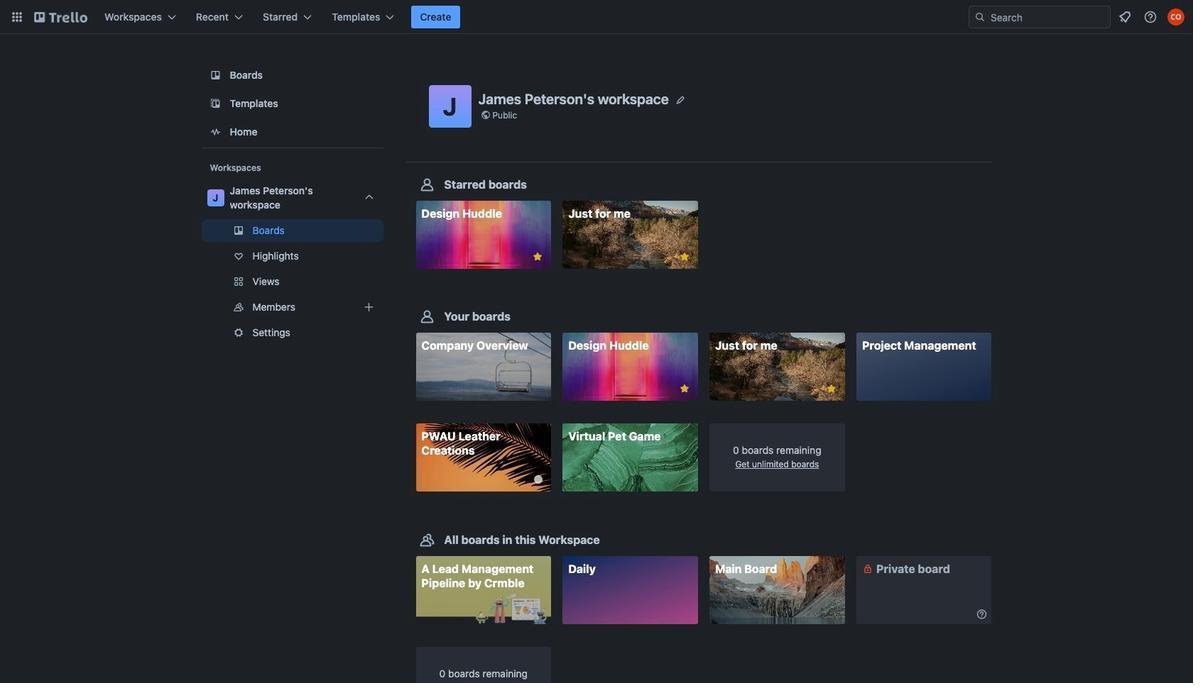 Task type: describe. For each thing, give the bounding box(es) containing it.
there is new activity on this board. image
[[534, 476, 543, 485]]

open information menu image
[[1143, 10, 1158, 24]]

Search field
[[986, 7, 1110, 27]]

sm image
[[975, 608, 989, 622]]

sm image
[[861, 562, 875, 576]]

0 notifications image
[[1116, 9, 1133, 26]]

add image
[[360, 299, 377, 316]]

board image
[[207, 67, 224, 84]]

home image
[[207, 124, 224, 141]]

primary element
[[0, 0, 1193, 34]]



Task type: vqa. For each thing, say whether or not it's contained in the screenshot.
@ inside Government Onboarding Process For New Hires by Amy Campbell, Project Manager @ Government Business Results, LLC Proper onboarding helps ensure a positive experience for new hires as they get up and running.
no



Task type: locate. For each thing, give the bounding box(es) containing it.
template board image
[[207, 95, 224, 112]]

back to home image
[[34, 6, 87, 28]]

search image
[[974, 11, 986, 23]]

christina overa (christinaovera) image
[[1168, 9, 1185, 26]]

click to unstar this board. it will be removed from your starred list. image
[[531, 251, 544, 263], [678, 251, 691, 263], [678, 383, 691, 396], [825, 383, 838, 396]]



